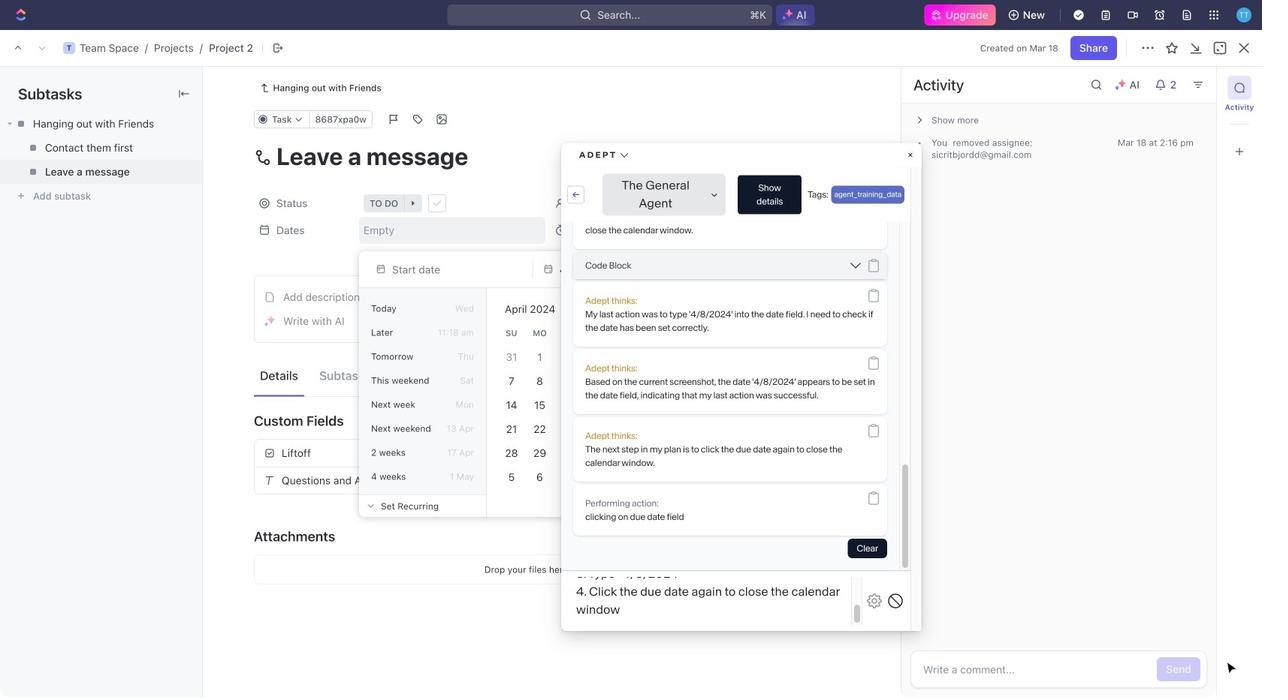 Task type: describe. For each thing, give the bounding box(es) containing it.
Due date text field
[[560, 263, 678, 276]]

Edit task name text field
[[254, 142, 841, 171]]

task sidebar navigation tab list
[[1223, 76, 1256, 164]]

sidebar navigation
[[0, 30, 192, 698]]

Search tasks... text field
[[1103, 110, 1253, 132]]

task sidebar content section
[[901, 67, 1216, 698]]

1 team space, , element from the left
[[63, 42, 75, 54]]

Start date text field
[[392, 263, 511, 276]]



Task type: vqa. For each thing, say whether or not it's contained in the screenshot.
Task sidebar content section
yes



Task type: locate. For each thing, give the bounding box(es) containing it.
team space, , element
[[63, 42, 75, 54], [204, 42, 216, 54]]

1 horizontal spatial team space, , element
[[204, 42, 216, 54]]

None checkbox
[[430, 448, 442, 460]]

2 team space, , element from the left
[[204, 42, 216, 54]]

0 horizontal spatial team space, , element
[[63, 42, 75, 54]]

drumstick bite image
[[1132, 679, 1142, 688]]



